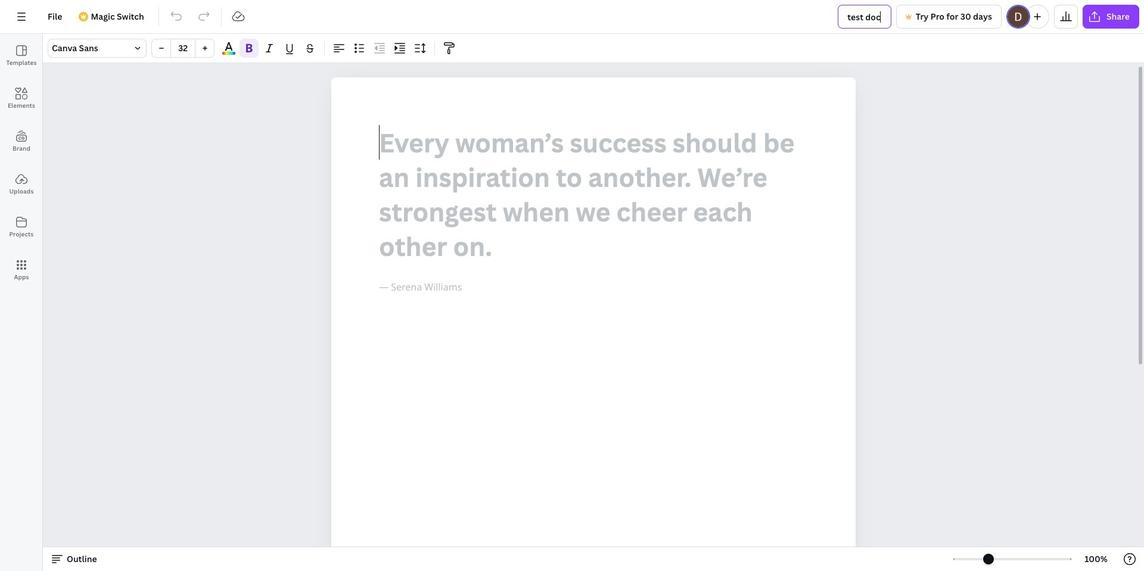 Task type: describe. For each thing, give the bounding box(es) containing it.
side panel tab list
[[0, 34, 43, 292]]

– – number field
[[175, 42, 191, 54]]



Task type: locate. For each thing, give the bounding box(es) containing it.
color range image
[[222, 52, 235, 55]]

Design title text field
[[838, 5, 892, 29]]

group
[[151, 39, 215, 58]]

None text field
[[331, 78, 856, 572]]

main menu bar
[[0, 0, 1145, 34]]



Task type: vqa. For each thing, say whether or not it's contained in the screenshot.
off in the left of the page
no



